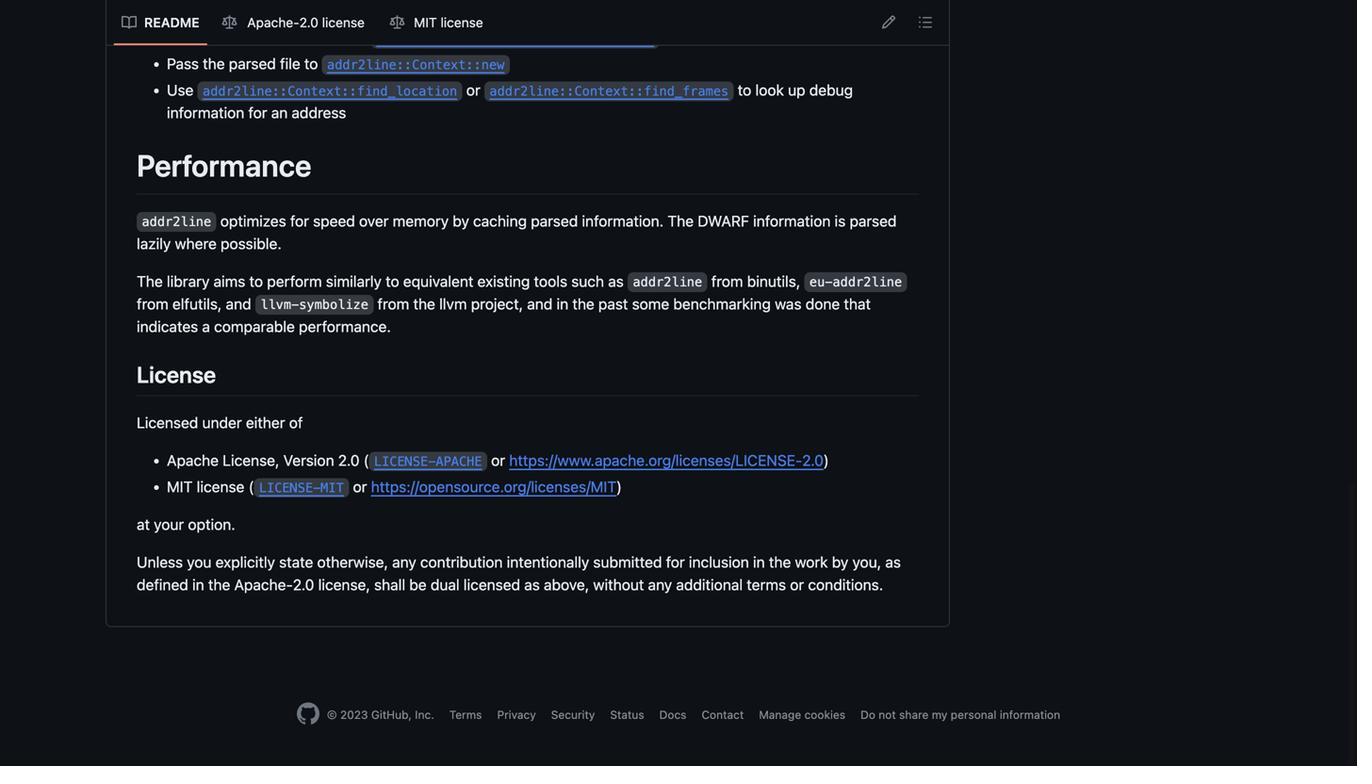 Task type: vqa. For each thing, say whether or not it's contained in the screenshot.
first Why am I seeing this? ICON from the bottom
no



Task type: locate. For each thing, give the bounding box(es) containing it.
llvm
[[439, 295, 467, 313]]

0 vertical spatial any
[[392, 554, 416, 572]]

to
[[347, 3, 360, 20], [304, 55, 318, 73], [738, 82, 751, 100], [249, 273, 263, 291], [386, 273, 399, 291]]

addr2line inside the 'add the addr2line crate to your cargo.toml load the file and parse it with addr2line::object::read::file::parse pass the parsed file to addr2line::context::new'
[[229, 5, 299, 20]]

list containing readme
[[114, 8, 492, 38]]

2 horizontal spatial and
[[527, 295, 553, 313]]

mit license link
[[382, 8, 492, 38]]

you,
[[852, 554, 881, 572]]

optimizes
[[220, 212, 286, 230]]

0 horizontal spatial for
[[248, 104, 267, 122]]

information down use
[[167, 104, 244, 122]]

edit file image
[[881, 15, 896, 30]]

parsed right "caching"
[[531, 212, 578, 230]]

parsed
[[229, 55, 276, 73], [531, 212, 578, 230], [850, 212, 897, 230]]

2 horizontal spatial in
[[753, 554, 765, 572]]

0 horizontal spatial from
[[137, 295, 168, 313]]

0 vertical spatial (
[[363, 452, 369, 470]]

conditions.
[[808, 576, 883, 594]]

up
[[788, 82, 805, 100]]

performance.
[[299, 318, 391, 336]]

0 vertical spatial your
[[364, 3, 395, 20]]

for left an
[[248, 104, 267, 122]]

1 vertical spatial information
[[753, 212, 831, 230]]

2 vertical spatial as
[[524, 576, 540, 594]]

0 vertical spatial apache-
[[247, 15, 299, 31]]

addr2line::context::find_frames
[[489, 85, 729, 99]]

to up with
[[347, 3, 360, 20]]

1 vertical spatial the
[[137, 273, 163, 291]]

0 vertical spatial )
[[824, 452, 829, 470]]

1 vertical spatial apache-
[[234, 576, 293, 594]]

1 vertical spatial by
[[832, 554, 849, 572]]

file
[[230, 29, 251, 47], [280, 55, 300, 73]]

in down you
[[192, 576, 204, 594]]

do not share my personal information button
[[861, 707, 1060, 724]]

outline image
[[918, 15, 933, 30]]

from up benchmarking
[[711, 273, 743, 291]]

the library aims to perform similarly to equivalent existing tools such as addr2line from binutils, eu-addr2line from elfutils, and llvm-symbolize
[[137, 273, 902, 313]]

license- down version
[[259, 481, 321, 496]]

to down 'parse'
[[304, 55, 318, 73]]

over
[[359, 212, 389, 230]]

or
[[466, 82, 480, 100], [491, 452, 505, 470], [353, 478, 367, 496], [790, 576, 804, 594]]

without
[[593, 576, 644, 594]]

0 vertical spatial the
[[668, 212, 694, 230]]

0 horizontal spatial and
[[226, 295, 251, 313]]

( right version
[[363, 452, 369, 470]]

the
[[198, 3, 220, 20], [204, 29, 226, 47], [203, 55, 225, 73], [413, 295, 435, 313], [572, 295, 594, 313], [769, 554, 791, 572], [208, 576, 230, 594]]

binutils,
[[747, 273, 800, 291]]

otherwise,
[[317, 554, 388, 572]]

as up the past
[[608, 273, 624, 291]]

1 vertical spatial as
[[885, 554, 901, 572]]

or down "addr2line::context::new"
[[466, 82, 480, 100]]

any down the submitted
[[648, 576, 672, 594]]

it
[[326, 29, 335, 47]]

2 vertical spatial for
[[666, 554, 685, 572]]

mit down version
[[321, 481, 344, 496]]

0 horizontal spatial license
[[197, 478, 244, 496]]

mit right law image
[[414, 15, 437, 31]]

apache- right law icon
[[247, 15, 299, 31]]

terms link
[[449, 709, 482, 722]]

from inside from the llvm project, and in the past some benchmarking was done that indicates a comparable performance.
[[377, 295, 409, 313]]

addr2line
[[229, 5, 299, 20], [142, 215, 211, 230], [633, 275, 702, 290], [833, 275, 902, 290]]

2 horizontal spatial mit
[[414, 15, 437, 31]]

from down similarly
[[377, 295, 409, 313]]

0 horizontal spatial the
[[137, 273, 163, 291]]

1 horizontal spatial from
[[377, 295, 409, 313]]

1 horizontal spatial information
[[753, 212, 831, 230]]

2 horizontal spatial license
[[441, 15, 483, 31]]

tools
[[534, 273, 567, 291]]

cookies
[[804, 709, 845, 722]]

0 horizontal spatial as
[[524, 576, 540, 594]]

addr2line::context::new link
[[322, 55, 510, 75]]

parsed inside the 'add the addr2line crate to your cargo.toml load the file and parse it with addr2line::object::read::file::parse pass the parsed file to addr2line::context::new'
[[229, 55, 276, 73]]

file down 'parse'
[[280, 55, 300, 73]]

0 vertical spatial as
[[608, 273, 624, 291]]

inc.
[[415, 709, 434, 722]]

1 horizontal spatial by
[[832, 554, 849, 572]]

your right at
[[154, 516, 184, 534]]

as inside the library aims to perform similarly to equivalent existing tools such as addr2line from binutils, eu-addr2line from elfutils, and llvm-symbolize
[[608, 273, 624, 291]]

for inside optimizes for speed over memory by caching parsed information. the dwarf information is parsed lazily where possible.
[[290, 212, 309, 230]]

and inside the 'add the addr2line crate to your cargo.toml load the file and parse it with addr2line::object::read::file::parse pass the parsed file to addr2line::context::new'
[[255, 29, 280, 47]]

1 horizontal spatial for
[[290, 212, 309, 230]]

2 horizontal spatial from
[[711, 273, 743, 291]]

license- up https://opensource.org/licenses/mit
[[374, 455, 436, 469]]

at your option.
[[137, 516, 235, 534]]

(
[[363, 452, 369, 470], [248, 478, 254, 496]]

law image
[[390, 16, 405, 31]]

1 vertical spatial license-
[[259, 481, 321, 496]]

and down tools on the top of the page
[[527, 295, 553, 313]]

equivalent
[[403, 273, 473, 291]]

to inside to look up debug information for an address
[[738, 82, 751, 100]]

any
[[392, 554, 416, 572], [648, 576, 672, 594]]

the left "dwarf"
[[668, 212, 694, 230]]

to look up debug information for an address
[[167, 82, 853, 122]]

0 vertical spatial information
[[167, 104, 244, 122]]

for inside to look up debug information for an address
[[248, 104, 267, 122]]

2 horizontal spatial for
[[666, 554, 685, 572]]

2 vertical spatial information
[[1000, 709, 1060, 722]]

1 vertical spatial (
[[248, 478, 254, 496]]

terms
[[449, 709, 482, 722]]

apache- down explicitly
[[234, 576, 293, 594]]

addr2line up 'parse'
[[229, 5, 299, 20]]

2.0 inside the unless you explicitly state otherwise, any contribution intentionally submitted for inclusion in the work by you, as defined in the apache-2.0 license, shall be dual licensed as above, without any additional terms or conditions.
[[293, 576, 314, 594]]

0 vertical spatial for
[[248, 104, 267, 122]]

0 vertical spatial license-
[[374, 455, 436, 469]]

2 horizontal spatial parsed
[[850, 212, 897, 230]]

1 horizontal spatial file
[[280, 55, 300, 73]]

list
[[114, 8, 492, 38]]

1 horizontal spatial the
[[668, 212, 694, 230]]

mit down apache
[[167, 478, 193, 496]]

and down aims
[[226, 295, 251, 313]]

2 horizontal spatial as
[[885, 554, 901, 572]]

)
[[824, 452, 829, 470], [617, 478, 622, 496]]

some
[[632, 295, 669, 313]]

0 vertical spatial in
[[556, 295, 568, 313]]

to left look
[[738, 82, 751, 100]]

1 vertical spatial for
[[290, 212, 309, 230]]

apache
[[436, 455, 482, 469]]

for up additional
[[666, 554, 685, 572]]

0 horizontal spatial (
[[248, 478, 254, 496]]

1 horizontal spatial as
[[608, 273, 624, 291]]

0 vertical spatial file
[[230, 29, 251, 47]]

addr2line::context::find_location link
[[197, 82, 462, 102]]

the left law icon
[[198, 3, 220, 20]]

or down work
[[790, 576, 804, 594]]

or inside the unless you explicitly state otherwise, any contribution intentionally submitted for inclusion in the work by you, as defined in the apache-2.0 license, shall be dual licensed as above, without any additional terms or conditions.
[[790, 576, 804, 594]]

unless you explicitly state otherwise, any contribution intentionally submitted for inclusion in the work by you, as defined in the apache-2.0 license, shall be dual licensed as above, without any additional terms or conditions.
[[137, 554, 901, 594]]

license,
[[318, 576, 370, 594]]

you
[[187, 554, 212, 572]]

1 horizontal spatial and
[[255, 29, 280, 47]]

not
[[879, 709, 896, 722]]

1 horizontal spatial mit
[[321, 481, 344, 496]]

in
[[556, 295, 568, 313], [753, 554, 765, 572], [192, 576, 204, 594]]

and left 'parse'
[[255, 29, 280, 47]]

add the addr2line crate to your cargo.toml load the file and parse it with addr2line::object::read::file::parse pass the parsed file to addr2line::context::new
[[167, 3, 654, 73]]

apache-2.0 license
[[247, 15, 365, 31]]

the down lazily
[[137, 273, 163, 291]]

state
[[279, 554, 313, 572]]

the down equivalent
[[413, 295, 435, 313]]

as right the you,
[[885, 554, 901, 572]]

security
[[551, 709, 595, 722]]

2.0
[[299, 15, 318, 31], [338, 452, 360, 470], [802, 452, 824, 470], [293, 576, 314, 594]]

© 2023 github, inc.
[[327, 709, 434, 722]]

addr2line::object::read::file::parse
[[376, 32, 654, 46]]

option.
[[188, 516, 235, 534]]

1 vertical spatial your
[[154, 516, 184, 534]]

for left speed
[[290, 212, 309, 230]]

0 horizontal spatial in
[[192, 576, 204, 594]]

apache- inside the unless you explicitly state otherwise, any contribution intentionally submitted for inclusion in the work by you, as defined in the apache-2.0 license, shall be dual licensed as above, without any additional terms or conditions.
[[234, 576, 293, 594]]

parsed right the is
[[850, 212, 897, 230]]

mit
[[414, 15, 437, 31], [167, 478, 193, 496], [321, 481, 344, 496]]

status link
[[610, 709, 644, 722]]

file right load
[[230, 29, 251, 47]]

information left the is
[[753, 212, 831, 230]]

and inside from the llvm project, and in the past some benchmarking was done that indicates a comparable performance.
[[527, 295, 553, 313]]

1 horizontal spatial in
[[556, 295, 568, 313]]

apache license, version 2.0 ( license-apache or https://www.apache.org/licenses/license-2.0 ) mit license ( license-mit or https://opensource.org/licenses/mit )
[[167, 452, 829, 496]]

past
[[598, 295, 628, 313]]

0 horizontal spatial )
[[617, 478, 622, 496]]

license
[[322, 15, 365, 31], [441, 15, 483, 31], [197, 478, 244, 496]]

1 horizontal spatial license-
[[374, 455, 436, 469]]

to right similarly
[[386, 273, 399, 291]]

as
[[608, 273, 624, 291], [885, 554, 901, 572], [524, 576, 540, 594]]

indicates
[[137, 318, 198, 336]]

speed
[[313, 212, 355, 230]]

from up indicates
[[137, 295, 168, 313]]

1 horizontal spatial any
[[648, 576, 672, 594]]

and
[[255, 29, 280, 47], [226, 295, 251, 313], [527, 295, 553, 313]]

parsed down law icon
[[229, 55, 276, 73]]

0 horizontal spatial file
[[230, 29, 251, 47]]

to right aims
[[249, 273, 263, 291]]

be
[[409, 576, 427, 594]]

additional
[[676, 576, 743, 594]]

1 horizontal spatial your
[[364, 3, 395, 20]]

0 horizontal spatial by
[[453, 212, 469, 230]]

as down intentionally
[[524, 576, 540, 594]]

( down license,
[[248, 478, 254, 496]]

in up "terms"
[[753, 554, 765, 572]]

your up with
[[364, 3, 395, 20]]

by up "conditions."
[[832, 554, 849, 572]]

apache- inside list
[[247, 15, 299, 31]]

your inside the 'add the addr2line crate to your cargo.toml load the file and parse it with addr2line::object::read::file::parse pass the parsed file to addr2line::context::new'
[[364, 3, 395, 20]]

0 vertical spatial by
[[453, 212, 469, 230]]

do
[[861, 709, 875, 722]]

security link
[[551, 709, 595, 722]]

by left "caching"
[[453, 212, 469, 230]]

addr2line up some
[[633, 275, 702, 290]]

in down tools on the top of the page
[[556, 295, 568, 313]]

any up be
[[392, 554, 416, 572]]

0 horizontal spatial information
[[167, 104, 244, 122]]

0 horizontal spatial parsed
[[229, 55, 276, 73]]

information right the personal
[[1000, 709, 1060, 722]]

2 vertical spatial in
[[192, 576, 204, 594]]

library
[[167, 273, 210, 291]]

pass
[[167, 55, 199, 73]]

license,
[[223, 452, 279, 470]]

the right load
[[204, 29, 226, 47]]

defined
[[137, 576, 188, 594]]

work
[[795, 554, 828, 572]]

in inside from the llvm project, and in the past some benchmarking was done that indicates a comparable performance.
[[556, 295, 568, 313]]

2 horizontal spatial information
[[1000, 709, 1060, 722]]

license inside apache license, version 2.0 ( license-apache or https://www.apache.org/licenses/license-2.0 ) mit license ( license-mit or https://opensource.org/licenses/mit )
[[197, 478, 244, 496]]

information inside to look up debug information for an address
[[167, 104, 244, 122]]



Task type: describe. For each thing, give the bounding box(es) containing it.
where
[[175, 235, 217, 253]]

©
[[327, 709, 337, 722]]

book image
[[122, 16, 137, 31]]

benchmarking
[[673, 295, 771, 313]]

mit inside mit license link
[[414, 15, 437, 31]]

1 vertical spatial any
[[648, 576, 672, 594]]

https://opensource.org/licenses/mit link
[[371, 478, 617, 496]]

explicitly
[[215, 554, 275, 572]]

performance
[[137, 148, 312, 184]]

from the llvm project, and in the past some benchmarking was done that indicates a comparable performance.
[[137, 295, 871, 336]]

terms
[[747, 576, 786, 594]]

license
[[137, 362, 216, 388]]

law image
[[222, 16, 237, 31]]

was
[[775, 295, 802, 313]]

addr2line up where
[[142, 215, 211, 230]]

https://opensource.org/licenses/mit
[[371, 478, 617, 496]]

caching
[[473, 212, 527, 230]]

an
[[271, 104, 288, 122]]

0 horizontal spatial license-
[[259, 481, 321, 496]]

a
[[202, 318, 210, 336]]

of
[[289, 414, 303, 432]]

1 horizontal spatial parsed
[[531, 212, 578, 230]]

addr2line::object::read::file::parse link
[[371, 29, 659, 49]]

privacy
[[497, 709, 536, 722]]

either
[[246, 414, 285, 432]]

information inside button
[[1000, 709, 1060, 722]]

the down such
[[572, 295, 594, 313]]

2023
[[340, 709, 368, 722]]

and inside the library aims to perform similarly to equivalent existing tools such as addr2line from binutils, eu-addr2line from elfutils, and llvm-symbolize
[[226, 295, 251, 313]]

docs link
[[659, 709, 687, 722]]

readme link
[[114, 8, 207, 38]]

mit license
[[414, 15, 483, 31]]

licensed under either of
[[137, 414, 303, 432]]

memory
[[393, 212, 449, 230]]

for inside the unless you explicitly state otherwise, any contribution intentionally submitted for inclusion in the work by you, as defined in the apache-2.0 license, shall be dual licensed as above, without any additional terms or conditions.
[[666, 554, 685, 572]]

address
[[292, 104, 346, 122]]

by inside optimizes for speed over memory by caching parsed information. the dwarf information is parsed lazily where possible.
[[453, 212, 469, 230]]

1 horizontal spatial license
[[322, 15, 365, 31]]

add
[[167, 3, 194, 20]]

version
[[283, 452, 334, 470]]

with
[[339, 29, 367, 47]]

similarly
[[326, 273, 382, 291]]

that
[[844, 295, 871, 313]]

lazily
[[137, 235, 171, 253]]

existing
[[477, 273, 530, 291]]

https://www.apache.org/licenses/license-
[[509, 452, 802, 470]]

look
[[755, 82, 784, 100]]

use
[[167, 82, 194, 100]]

the inside optimizes for speed over memory by caching parsed information. the dwarf information is parsed lazily where possible.
[[668, 212, 694, 230]]

addr2line up that
[[833, 275, 902, 290]]

addr2line::context::find_frames link
[[484, 82, 734, 102]]

docs
[[659, 709, 687, 722]]

apache
[[167, 452, 219, 470]]

the up "terms"
[[769, 554, 791, 572]]

share
[[899, 709, 929, 722]]

project,
[[471, 295, 523, 313]]

the down you
[[208, 576, 230, 594]]

addr2line::context::find_location
[[203, 85, 457, 99]]

readme
[[144, 15, 199, 31]]

contact link
[[702, 709, 744, 722]]

1 horizontal spatial (
[[363, 452, 369, 470]]

addr2line::context::new
[[327, 58, 505, 73]]

1 vertical spatial )
[[617, 478, 622, 496]]

contact
[[702, 709, 744, 722]]

status
[[610, 709, 644, 722]]

parse
[[284, 29, 322, 47]]

apache-2.0 license link
[[214, 8, 375, 38]]

submitted
[[593, 554, 662, 572]]

the right pass
[[203, 55, 225, 73]]

inclusion
[[689, 554, 749, 572]]

0 horizontal spatial your
[[154, 516, 184, 534]]

homepage image
[[297, 703, 319, 726]]

crate
[[308, 3, 343, 20]]

at
[[137, 516, 150, 534]]

licensed
[[137, 414, 198, 432]]

the inside the library aims to perform similarly to equivalent existing tools such as addr2line from binutils, eu-addr2line from elfutils, and llvm-symbolize
[[137, 273, 163, 291]]

by inside the unless you explicitly state otherwise, any contribution intentionally submitted for inclusion in the work by you, as defined in the apache-2.0 license, shall be dual licensed as above, without any additional terms or conditions.
[[832, 554, 849, 572]]

github,
[[371, 709, 412, 722]]

dual
[[431, 576, 460, 594]]

load
[[167, 29, 200, 47]]

personal
[[951, 709, 997, 722]]

is
[[835, 212, 846, 230]]

or right license-mit link
[[353, 478, 367, 496]]

llvm-
[[260, 298, 299, 313]]

elfutils,
[[172, 295, 222, 313]]

https://www.apache.org/licenses/license-2.0 link
[[509, 452, 824, 470]]

manage
[[759, 709, 801, 722]]

shall
[[374, 576, 405, 594]]

under
[[202, 414, 242, 432]]

0 horizontal spatial any
[[392, 554, 416, 572]]

or up https://opensource.org/licenses/mit
[[491, 452, 505, 470]]

symbolize
[[299, 298, 368, 313]]

use addr2line::context::find_location or addr2line::context::find_frames
[[167, 82, 729, 100]]

cargo.toml
[[404, 5, 481, 20]]

possible.
[[221, 235, 282, 253]]

manage cookies
[[759, 709, 845, 722]]

eu-
[[809, 275, 833, 290]]

do not share my personal information
[[861, 709, 1060, 722]]

done
[[806, 295, 840, 313]]

0 horizontal spatial mit
[[167, 478, 193, 496]]

1 vertical spatial file
[[280, 55, 300, 73]]

1 horizontal spatial )
[[824, 452, 829, 470]]

1 vertical spatial in
[[753, 554, 765, 572]]

information inside optimizes for speed over memory by caching parsed information. the dwarf information is parsed lazily where possible.
[[753, 212, 831, 230]]



